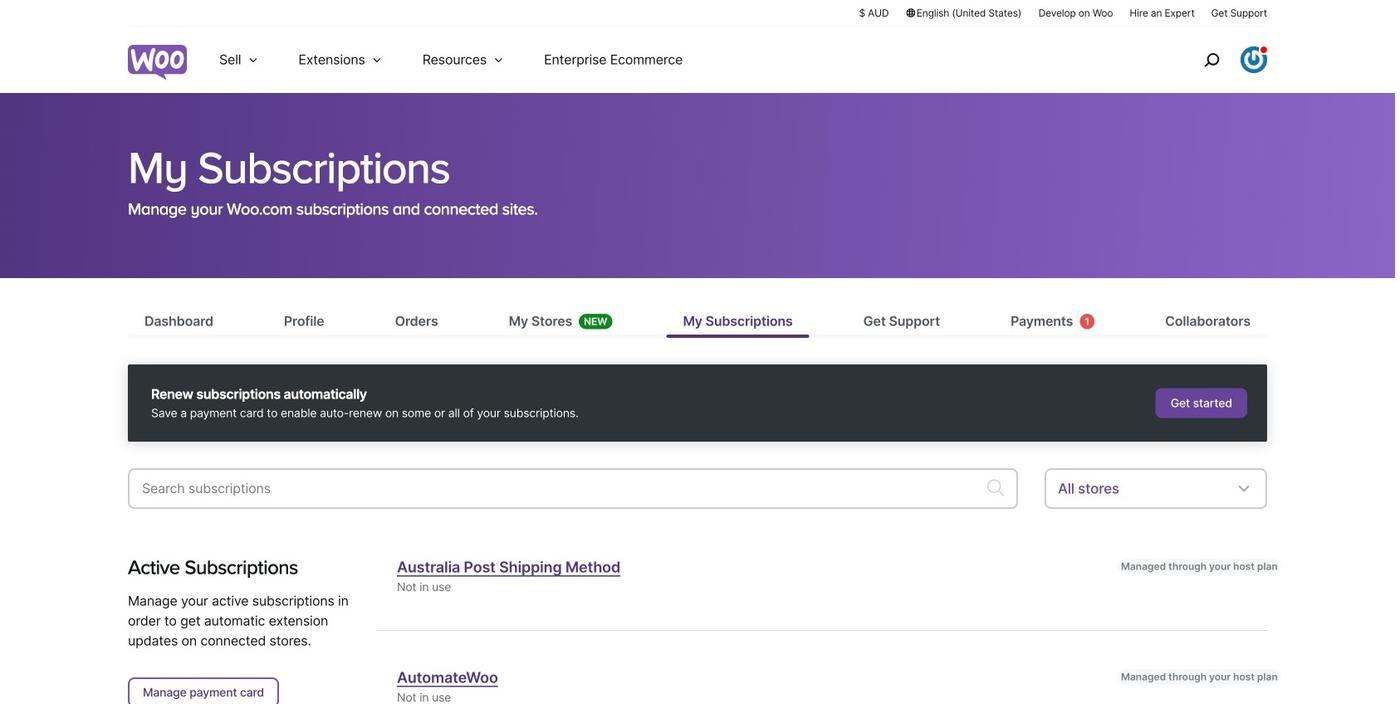 Task type: vqa. For each thing, say whether or not it's contained in the screenshot.
Close Selector Image
no



Task type: locate. For each thing, give the bounding box(es) containing it.
open account menu image
[[1241, 47, 1268, 73]]

service navigation menu element
[[1169, 33, 1268, 87]]



Task type: describe. For each thing, give the bounding box(es) containing it.
search image
[[1199, 47, 1225, 73]]

Search subscriptions text field
[[142, 479, 961, 499]]



